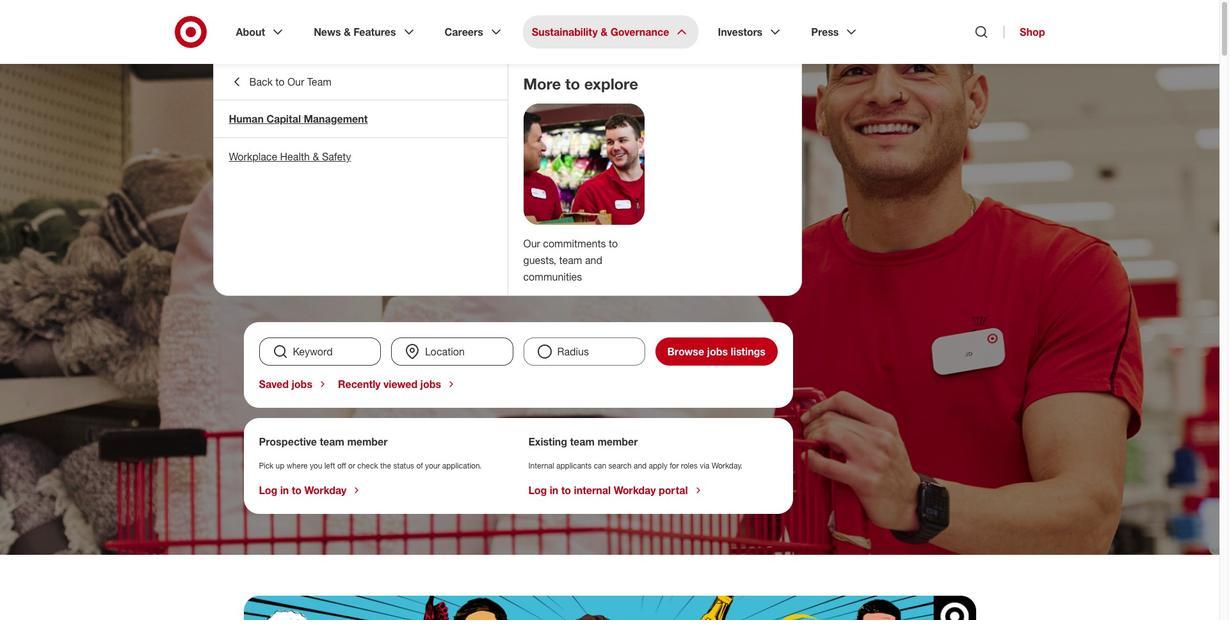 Task type: locate. For each thing, give the bounding box(es) containing it.
via
[[700, 462, 709, 471]]

news & features
[[314, 26, 396, 38]]

our
[[287, 76, 304, 88], [523, 237, 540, 250]]

workday
[[304, 485, 347, 497], [614, 485, 656, 497]]

&
[[344, 26, 351, 38], [601, 26, 608, 38], [313, 150, 319, 163]]

member up search
[[597, 436, 638, 449]]

portal
[[659, 485, 688, 497]]

0 horizontal spatial in
[[280, 485, 289, 497]]

back to our team button
[[213, 64, 507, 100]]

1 horizontal spatial and
[[634, 462, 647, 471]]

in down internal
[[550, 485, 558, 497]]

you for up
[[310, 462, 322, 471]]

of
[[416, 462, 423, 471]]

None text field
[[391, 338, 513, 366]]

or
[[348, 462, 355, 471]]

2 horizontal spatial jobs
[[707, 346, 728, 358]]

recently viewed jobs
[[338, 378, 441, 391]]

member for prospective team member
[[347, 436, 388, 449]]

to down applicants
[[561, 485, 571, 497]]

1 vertical spatial careers
[[244, 105, 301, 124]]

in down up
[[280, 485, 289, 497]]

to right commitments
[[609, 237, 618, 250]]

& right news at the left top of page
[[344, 26, 351, 38]]

member up check
[[347, 436, 388, 449]]

where
[[287, 462, 308, 471]]

0 vertical spatial careers
[[445, 26, 483, 38]]

1 vertical spatial our
[[523, 237, 540, 250]]

browse jobs listings button
[[655, 338, 777, 366]]

2 in from the left
[[550, 485, 558, 497]]

our inside our commitments to guests, team and communities
[[523, 237, 540, 250]]

0 vertical spatial our
[[287, 76, 304, 88]]

jobs left "listings"
[[707, 346, 728, 358]]

saved jobs
[[259, 378, 312, 391]]

0 vertical spatial you
[[244, 182, 331, 245]]

off
[[337, 462, 346, 471]]

management
[[304, 113, 368, 125]]

jobs
[[707, 346, 728, 358], [292, 378, 312, 391], [420, 378, 441, 391]]

guests,
[[523, 254, 556, 267]]

to for internal
[[561, 485, 571, 497]]

to down where
[[292, 485, 302, 497]]

team down commitments
[[559, 254, 582, 267]]

member for existing team member
[[597, 436, 638, 449]]

and
[[585, 254, 602, 267], [634, 462, 647, 471]]

in for workday
[[280, 485, 289, 497]]

you
[[244, 182, 331, 245], [310, 462, 322, 471]]

1 member from the left
[[347, 436, 388, 449]]

1 horizontal spatial workday
[[614, 485, 656, 497]]

in for internal
[[550, 485, 558, 497]]

you down workplace health & safety
[[244, 182, 331, 245]]

0 horizontal spatial and
[[585, 254, 602, 267]]

governance
[[610, 26, 669, 38]]

careers work somewhere you love.
[[244, 105, 667, 245]]

0 horizontal spatial member
[[347, 436, 388, 449]]

1 vertical spatial you
[[310, 462, 322, 471]]

workplace health & safety
[[229, 150, 351, 163]]

1 horizontal spatial in
[[550, 485, 558, 497]]

0 vertical spatial and
[[585, 254, 602, 267]]

and down commitments
[[585, 254, 602, 267]]

status
[[393, 462, 414, 471]]

1 horizontal spatial member
[[597, 436, 638, 449]]

workday.
[[712, 462, 742, 471]]

our left team
[[287, 76, 304, 88]]

1 log from the left
[[259, 485, 277, 497]]

2 member from the left
[[597, 436, 638, 449]]

log down internal
[[528, 485, 547, 497]]

& left governance
[[601, 26, 608, 38]]

1 horizontal spatial jobs
[[420, 378, 441, 391]]

workday down the left
[[304, 485, 347, 497]]

about link
[[227, 15, 295, 49]]

log down pick
[[259, 485, 277, 497]]

& for news
[[344, 26, 351, 38]]

workplace
[[229, 150, 277, 163]]

careers inside the careers work somewhere you love.
[[244, 105, 301, 124]]

up
[[276, 462, 284, 471]]

news
[[314, 26, 341, 38]]

viewed
[[383, 378, 417, 391]]

careers for careers work somewhere you love.
[[244, 105, 301, 124]]

0 horizontal spatial log
[[259, 485, 277, 497]]

communities
[[523, 271, 582, 283]]

saved jobs link
[[259, 378, 328, 391]]

0 horizontal spatial careers
[[244, 105, 301, 124]]

0 horizontal spatial workday
[[304, 485, 347, 497]]

jobs inside the browse jobs listings button
[[707, 346, 728, 358]]

to for guests,
[[609, 237, 618, 250]]

you inside the careers work somewhere you love.
[[244, 182, 331, 245]]

to right back
[[275, 76, 285, 88]]

capital
[[267, 113, 301, 125]]

in
[[280, 485, 289, 497], [550, 485, 558, 497]]

0 horizontal spatial &
[[313, 150, 319, 163]]

jobs for saved
[[292, 378, 312, 391]]

& left safety
[[313, 150, 319, 163]]

None text field
[[259, 338, 381, 366]]

your
[[425, 462, 440, 471]]

1 horizontal spatial our
[[523, 237, 540, 250]]

and left apply at the right bottom of the page
[[634, 462, 647, 471]]

applicants
[[556, 462, 592, 471]]

saved
[[259, 378, 289, 391]]

1 horizontal spatial &
[[344, 26, 351, 38]]

jobs right the saved
[[292, 378, 312, 391]]

2 horizontal spatial &
[[601, 26, 608, 38]]

our up guests, at the left top of the page
[[523, 237, 540, 250]]

left
[[324, 462, 335, 471]]

0 horizontal spatial our
[[287, 76, 304, 88]]

love.
[[346, 182, 456, 245]]

1 in from the left
[[280, 485, 289, 497]]

you left the left
[[310, 462, 322, 471]]

log in to internal workday portal link
[[528, 485, 703, 497]]

browse
[[667, 346, 704, 358]]

investors link
[[709, 15, 792, 49]]

careers inside careers link
[[445, 26, 483, 38]]

team up the left
[[320, 436, 344, 449]]

1 horizontal spatial log
[[528, 485, 547, 497]]

two target team members smiling in the grocery department image
[[523, 104, 644, 225]]

log
[[259, 485, 277, 497], [528, 485, 547, 497]]

team
[[559, 254, 582, 267], [320, 436, 344, 449], [570, 436, 595, 449]]

2 log from the left
[[528, 485, 547, 497]]

to inside our commitments to guests, team and communities
[[609, 237, 618, 250]]

workday down internal applicants can search and apply for roles via workday.
[[614, 485, 656, 497]]

the
[[380, 462, 391, 471]]

jobs right viewed
[[420, 378, 441, 391]]

0 horizontal spatial jobs
[[292, 378, 312, 391]]

to
[[565, 74, 580, 93], [275, 76, 285, 88], [609, 237, 618, 250], [292, 485, 302, 497], [561, 485, 571, 497]]

our commitments to guests, team and communities
[[523, 237, 618, 283]]

job search group
[[254, 338, 783, 366]]

log for log in to workday
[[259, 485, 277, 497]]

careers
[[445, 26, 483, 38], [244, 105, 301, 124]]

team up applicants
[[570, 436, 595, 449]]

1 horizontal spatial careers
[[445, 26, 483, 38]]

member
[[347, 436, 388, 449], [597, 436, 638, 449]]

site navigation element
[[0, 0, 1229, 621]]

to for workday
[[292, 485, 302, 497]]



Task type: describe. For each thing, give the bounding box(es) containing it.
careers link
[[436, 15, 513, 49]]

recently
[[338, 378, 381, 391]]

jobs for browse
[[707, 346, 728, 358]]

sustainability
[[532, 26, 598, 38]]

apply
[[649, 462, 668, 471]]

listings
[[731, 346, 766, 358]]

and inside our commitments to guests, team and communities
[[585, 254, 602, 267]]

our inside button
[[287, 76, 304, 88]]

our commitments to guests, team and communities link
[[523, 237, 618, 283]]

Browse jobs listings search field
[[254, 338, 783, 366]]

somewhere
[[383, 126, 667, 189]]

check
[[357, 462, 378, 471]]

explore
[[584, 74, 638, 93]]

to right more
[[565, 74, 580, 93]]

log in to workday
[[259, 485, 347, 497]]

you for work
[[244, 182, 331, 245]]

internal applicants can search and apply for roles via workday.
[[528, 462, 742, 471]]

shop link
[[1004, 26, 1045, 38]]

features
[[354, 26, 396, 38]]

to inside button
[[275, 76, 285, 88]]

safety
[[322, 150, 351, 163]]

2 workday from the left
[[614, 485, 656, 497]]

prospective
[[259, 436, 317, 449]]

press link
[[802, 15, 868, 49]]

news & features link
[[305, 15, 425, 49]]

search
[[608, 462, 632, 471]]

internal
[[528, 462, 554, 471]]

human capital management
[[229, 113, 368, 125]]

browse jobs listings
[[667, 346, 766, 358]]

pick up where you left off or check the status of your application.
[[259, 462, 482, 471]]

internal
[[574, 485, 611, 497]]

human
[[229, 113, 264, 125]]

can
[[594, 462, 606, 471]]

existing
[[528, 436, 567, 449]]

1 workday from the left
[[304, 485, 347, 497]]

& for sustainability
[[601, 26, 608, 38]]

team for prospective team member
[[320, 436, 344, 449]]

sustainability & governance link
[[523, 15, 699, 49]]

1 vertical spatial and
[[634, 462, 647, 471]]

team inside our commitments to guests, team and communities
[[559, 254, 582, 267]]

team for existing team member
[[570, 436, 595, 449]]

investors
[[718, 26, 763, 38]]

human capital management link
[[213, 100, 507, 138]]

back
[[249, 76, 273, 88]]

work
[[244, 126, 369, 189]]

sustainability & governance
[[532, 26, 669, 38]]

back to our team
[[249, 76, 332, 88]]

roles
[[681, 462, 698, 471]]

pick
[[259, 462, 274, 471]]

existing team member
[[528, 436, 638, 449]]

application.
[[442, 462, 482, 471]]

recently viewed jobs link
[[338, 378, 457, 391]]

for
[[670, 462, 679, 471]]

more to explore
[[523, 74, 638, 93]]

more
[[523, 74, 561, 93]]

press
[[811, 26, 839, 38]]

prospective team member
[[259, 436, 388, 449]]

health
[[280, 150, 310, 163]]

log in to workday link
[[259, 485, 362, 497]]

shop
[[1020, 26, 1045, 38]]

about
[[236, 26, 265, 38]]

commitments
[[543, 237, 606, 250]]

careers for careers
[[445, 26, 483, 38]]

team
[[307, 76, 332, 88]]

log in to internal workday portal
[[528, 485, 688, 497]]

log for log in to internal workday portal
[[528, 485, 547, 497]]

workplace health & safety link
[[213, 138, 507, 175]]



Task type: vqa. For each thing, say whether or not it's contained in the screenshot.
automatically
no



